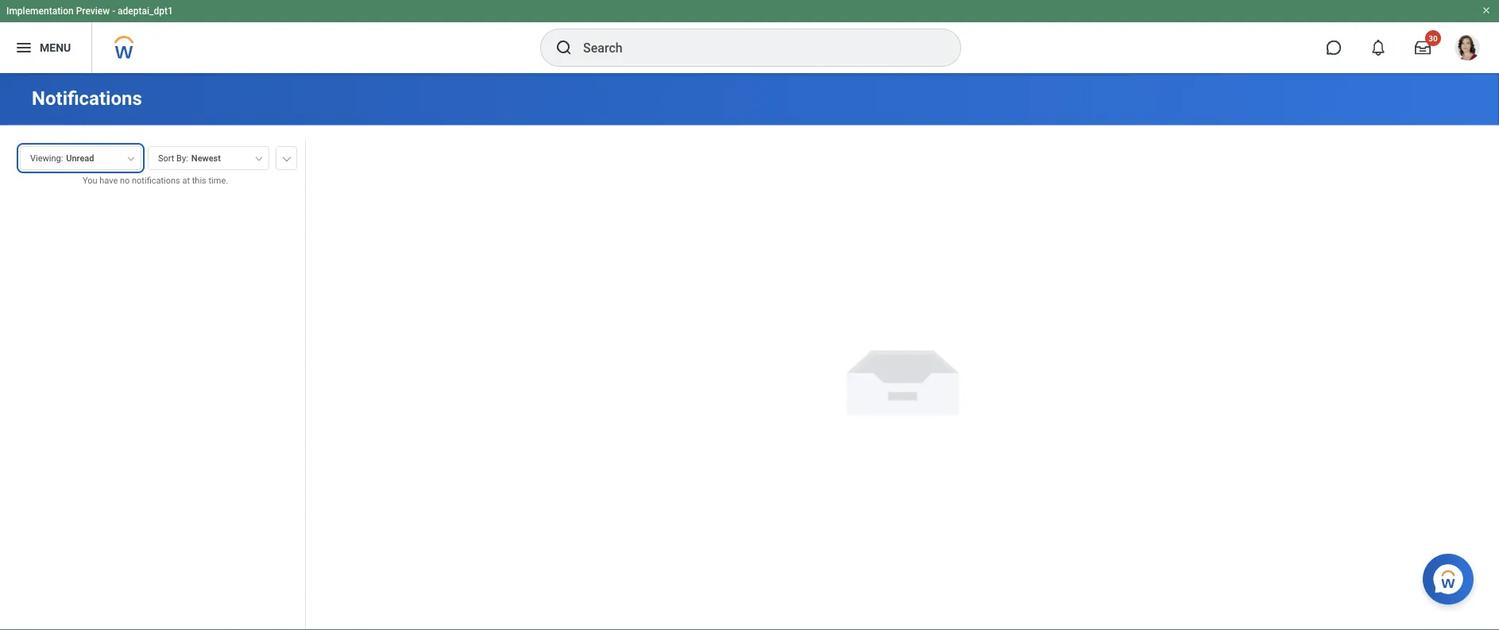 Task type: locate. For each thing, give the bounding box(es) containing it.
viewing: unread
[[30, 153, 94, 163]]

menu banner
[[0, 0, 1500, 73]]

search image
[[555, 38, 574, 57]]

notifications main content
[[0, 73, 1500, 630]]

more image
[[282, 153, 292, 161]]

sort
[[158, 153, 174, 163]]

reading pane region
[[306, 126, 1500, 630]]

justify image
[[14, 38, 33, 57]]

tab panel
[[0, 139, 305, 630]]

no
[[120, 176, 130, 186]]

this
[[192, 176, 206, 186]]

tab panel containing viewing:
[[0, 139, 305, 630]]

implementation preview -   adeptai_dpt1
[[6, 6, 173, 17]]

profile logan mcneil image
[[1455, 35, 1481, 64]]

inbox large image
[[1416, 40, 1432, 56]]

notifications
[[32, 87, 142, 110]]

Search Workday  search field
[[583, 30, 928, 65]]

preview
[[76, 6, 110, 17]]

notifications large image
[[1371, 40, 1387, 56]]

menu
[[40, 41, 71, 54]]

you have no notifications at this time.
[[83, 176, 228, 186]]

close environment banner image
[[1482, 6, 1492, 15]]

implementation
[[6, 6, 74, 17]]

viewing:
[[30, 153, 63, 163]]



Task type: describe. For each thing, give the bounding box(es) containing it.
newest
[[191, 153, 221, 163]]

sort by: newest
[[158, 153, 221, 163]]

30 button
[[1406, 30, 1442, 65]]

adeptai_dpt1
[[118, 6, 173, 17]]

you
[[83, 176, 97, 186]]

have
[[100, 176, 118, 186]]

notifications
[[132, 176, 180, 186]]

unread
[[66, 153, 94, 163]]

inbox items list box
[[0, 198, 305, 630]]

menu button
[[0, 22, 92, 73]]

at
[[182, 176, 190, 186]]

time.
[[209, 176, 228, 186]]

tab panel inside the notifications main content
[[0, 139, 305, 630]]

by:
[[177, 153, 188, 163]]

-
[[112, 6, 115, 17]]

30
[[1429, 33, 1438, 43]]



Task type: vqa. For each thing, say whether or not it's contained in the screenshot.
topmost VOLUNTARY SUPPLEMENTAL LIFE
no



